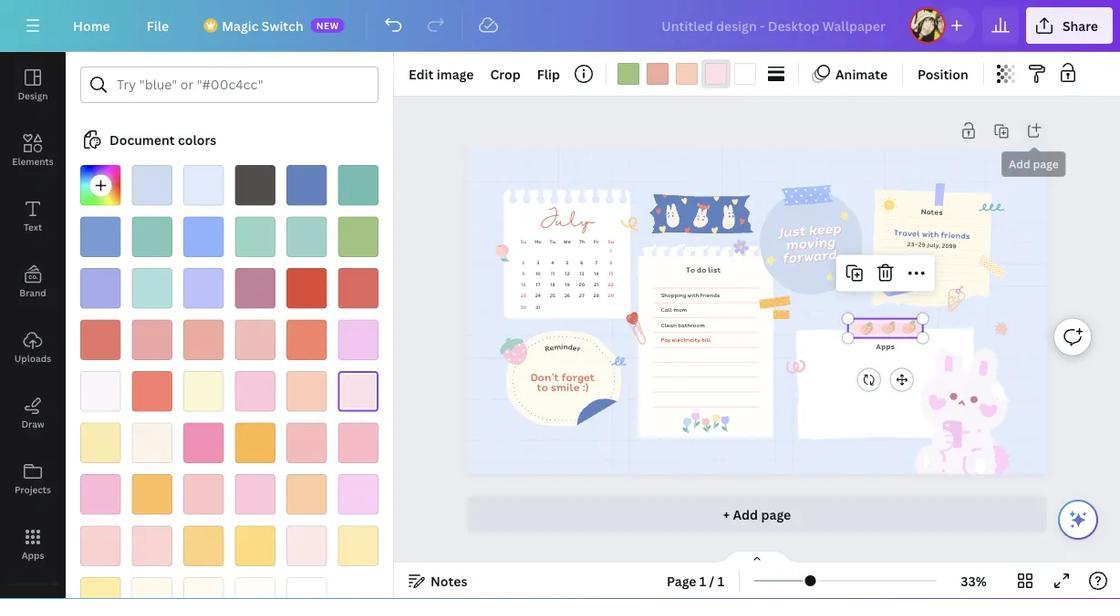 Task type: locate. For each thing, give the bounding box(es) containing it.
1 horizontal spatial 1
[[700, 573, 706, 590]]

:)
[[582, 380, 589, 395]]

1 horizontal spatial page
[[1033, 156, 1059, 172]]

#ffffff image
[[734, 63, 756, 85], [287, 578, 327, 599]]

#9ac47a image
[[618, 63, 640, 85], [338, 217, 379, 257], [338, 217, 379, 257]]

share button
[[1026, 7, 1113, 44]]

1 horizontal spatial 29
[[918, 240, 926, 249]]

#fffef8 image
[[235, 578, 276, 599], [235, 578, 276, 599]]

#524c4c image
[[235, 165, 276, 206], [235, 165, 276, 206]]

#faf5fa image
[[80, 371, 121, 412], [80, 371, 121, 412]]

colors
[[178, 131, 216, 148]]

flip
[[537, 65, 560, 83]]

0 horizontal spatial add
[[733, 506, 758, 523]]

share
[[1063, 17, 1099, 34]]

0 vertical spatial friends
[[941, 229, 971, 242]]

brand button
[[0, 249, 66, 315]]

crop button
[[483, 59, 528, 89]]

#fedee9 image down design title text box
[[705, 63, 727, 85]]

1 vertical spatial notes
[[431, 573, 468, 590]]

/
[[710, 573, 715, 590]]

29 inside travel with friends 23-29 july, 2099
[[918, 240, 926, 249]]

1
[[610, 247, 612, 255], [700, 573, 706, 590], [718, 573, 725, 590]]

#dfeaff image
[[183, 165, 224, 206], [183, 165, 224, 206]]

10
[[535, 270, 541, 277]]

th 13 27 6 20 fr 14 28 7 21 sa 1 15 29 8 22
[[579, 238, 614, 299]]

16
[[521, 281, 526, 288]]

0 vertical spatial with
[[922, 228, 939, 241]]

0 vertical spatial add
[[1009, 156, 1031, 172]]

Try "blue" or "#00c4cc" search field
[[117, 68, 367, 102]]

1 right / at the right of the page
[[718, 573, 725, 590]]

0 vertical spatial 29
[[918, 240, 926, 249]]

0 vertical spatial page
[[1033, 156, 1059, 172]]

0 horizontal spatial page
[[761, 506, 791, 523]]

0 horizontal spatial #fedee9 image
[[338, 371, 379, 412]]

1 left / at the right of the page
[[700, 573, 706, 590]]

july,
[[927, 240, 941, 250]]

1 vertical spatial add
[[733, 506, 758, 523]]

0 vertical spatial notes
[[921, 206, 943, 218]]

e left i
[[549, 342, 555, 353]]

#fedee9 image down design title text box
[[705, 63, 727, 85]]

draw button
[[0, 380, 66, 446]]

20
[[579, 281, 585, 288]]

0 horizontal spatial #fedee9 image
[[338, 371, 379, 412]]

30
[[520, 304, 526, 311]]

27
[[579, 292, 585, 299]]

0 horizontal spatial notes
[[431, 573, 468, 590]]

#f0a5a5 image
[[132, 320, 172, 360], [132, 320, 172, 360]]

1 vertical spatial #ffffff image
[[287, 578, 327, 599]]

i
[[561, 341, 563, 352]]

mom
[[673, 306, 687, 314]]

19
[[565, 281, 570, 288]]

travel
[[894, 227, 920, 240]]

0 horizontal spatial 29
[[608, 292, 614, 299]]

#f4a99e image
[[647, 63, 669, 85], [647, 63, 669, 85], [183, 320, 224, 360], [183, 320, 224, 360]]

show pages image
[[714, 550, 801, 565]]

#e5645e image
[[338, 268, 379, 309], [338, 268, 379, 309]]

1 vertical spatial friends
[[700, 291, 720, 299]]

11
[[550, 270, 555, 277]]

1 inside th 13 27 6 20 fr 14 28 7 21 sa 1 15 29 8 22
[[610, 247, 612, 255]]

main menu bar
[[0, 0, 1120, 52]]

d
[[567, 341, 574, 353]]

#ff8ab9 image
[[183, 423, 224, 464]]

#ffffff image
[[734, 63, 756, 85], [287, 578, 327, 599]]

2 horizontal spatial 1
[[718, 573, 725, 590]]

elements button
[[0, 118, 66, 183]]

edit
[[409, 65, 434, 83]]

29 left july,
[[918, 240, 926, 249]]

#fedee9 image down #fac3f3 icon
[[338, 371, 379, 412]]

moving
[[785, 231, 836, 255]]

page
[[1033, 156, 1059, 172], [761, 506, 791, 523]]

home
[[73, 17, 110, 34]]

animate
[[836, 65, 888, 83]]

magic switch
[[222, 17, 304, 34]]

add page
[[1009, 156, 1059, 172]]

#fedee9 image down #fac3f3 icon
[[338, 371, 379, 412]]

shopping
[[661, 291, 686, 299]]

notes inside button
[[431, 573, 468, 590]]

just keep moving forward.
[[777, 218, 842, 268]]

+
[[723, 506, 730, 523]]

e
[[549, 342, 555, 353], [572, 342, 578, 354]]

magic
[[222, 17, 259, 34]]

#fecbb8 image
[[676, 63, 698, 85], [676, 63, 698, 85], [287, 371, 327, 412]]

with right 23-
[[922, 228, 939, 241]]

to do list
[[686, 264, 721, 276]]

#ffdb76 image
[[235, 526, 276, 567], [235, 526, 276, 567]]

friends right july,
[[941, 229, 971, 242]]

e right n
[[572, 342, 578, 354]]

apps inside apps button
[[22, 549, 44, 562]]

#fedee9 image
[[705, 63, 727, 85], [338, 371, 379, 412]]

1 horizontal spatial with
[[922, 228, 939, 241]]

0 horizontal spatial with
[[688, 291, 699, 299]]

0 horizontal spatial apps
[[22, 549, 44, 562]]

1 vertical spatial apps
[[22, 549, 44, 562]]

#ffbd59 image
[[132, 474, 172, 515], [132, 474, 172, 515]]

#ffffff image down #ffe7e7 icon
[[287, 578, 327, 599]]

#ffcfcf image
[[80, 526, 121, 567], [80, 526, 121, 567]]

13
[[579, 270, 584, 277]]

0 vertical spatial #ffffff image
[[734, 63, 756, 85]]

#bcc1ff image
[[183, 268, 224, 309], [183, 268, 224, 309]]

#ffe7e7 image
[[287, 526, 327, 567]]

1 horizontal spatial #ffffff image
[[734, 63, 756, 85]]

tu
[[550, 238, 556, 245]]

#a5abed image
[[80, 268, 121, 309]]

#f6bbb7 image
[[235, 320, 276, 360], [235, 320, 276, 360]]

add a new color image
[[80, 165, 121, 206]]

#94d4c3 image
[[235, 217, 276, 257]]

0 vertical spatial #fedee9 image
[[705, 63, 727, 85]]

2 e from the left
[[572, 342, 578, 354]]

just
[[777, 220, 806, 242]]

1 vertical spatial #ffffff image
[[287, 578, 327, 599]]

#c87f9a image
[[235, 268, 276, 309]]

#fc7a6c image
[[132, 371, 172, 412]]

#7dc7bd image
[[132, 217, 172, 257], [132, 217, 172, 257]]

apps inside clean bathroom pay electricity bill apps
[[876, 341, 895, 352]]

1 down sa
[[610, 247, 612, 255]]

#ffb8b8 image
[[287, 423, 327, 464]]

clean
[[661, 321, 677, 329]]

0 horizontal spatial friends
[[700, 291, 720, 299]]

21
[[594, 281, 599, 288]]

#ffffff image down #ffe7e7 icon
[[287, 578, 327, 599]]

do
[[697, 264, 706, 276]]

23
[[520, 292, 526, 299]]

#94d4c3 image
[[235, 217, 276, 257]]

0 vertical spatial #ffffff image
[[734, 63, 756, 85]]

keep
[[808, 218, 842, 240]]

#ffd1d1 image
[[132, 526, 172, 567], [132, 526, 172, 567]]

travel with friends 23-29 july, 2099
[[894, 227, 971, 251]]

#ffc4c4 image
[[183, 474, 224, 515]]

22
[[608, 281, 614, 288]]

fr
[[594, 238, 599, 245]]

1 vertical spatial page
[[761, 506, 791, 523]]

projects
[[15, 484, 51, 496]]

#ffb743 image
[[235, 423, 276, 464]]

0 vertical spatial apps
[[876, 341, 895, 352]]

text
[[24, 221, 42, 233]]

crop
[[490, 65, 521, 83]]

page
[[667, 573, 697, 590]]

#ffffff image down design title text box
[[734, 63, 756, 85]]

#feeaa9 image
[[80, 423, 121, 464]]

animate button
[[807, 59, 895, 89]]

smile
[[551, 380, 580, 395]]

#fedee9 image
[[705, 63, 727, 85], [338, 371, 379, 412]]

1 vertical spatial #fedee9 image
[[338, 371, 379, 412]]

0 horizontal spatial 1
[[610, 247, 612, 255]]

with
[[922, 228, 939, 241], [688, 291, 699, 299]]

1 vertical spatial 29
[[608, 292, 614, 299]]

friends inside travel with friends 23-29 july, 2099
[[941, 229, 971, 242]]

29 down 22
[[608, 292, 614, 299]]

#e44533 image
[[287, 268, 327, 309], [287, 268, 327, 309]]

#ffb8d9 image
[[80, 474, 121, 515], [80, 474, 121, 515]]

#ccdaf1 image
[[132, 165, 172, 206], [132, 165, 172, 206]]

#8cb3ff image
[[183, 217, 224, 257], [183, 217, 224, 257]]

#fffaea image
[[132, 578, 172, 599], [132, 578, 172, 599]]

with right shopping
[[688, 291, 699, 299]]

1 horizontal spatial apps
[[876, 341, 895, 352]]

#fec6d9 image
[[235, 371, 276, 412], [235, 371, 276, 412]]

friends down list
[[700, 291, 720, 299]]

#a9dfdc image
[[132, 268, 172, 309], [132, 268, 172, 309]]

#ffffff image inside color "group"
[[734, 63, 756, 85]]

#759ad7 image
[[80, 217, 121, 257], [80, 217, 121, 257]]

#fef3eb image
[[132, 423, 172, 464]]

with for travel
[[922, 228, 939, 241]]

1 horizontal spatial notes
[[921, 206, 943, 218]]

1 horizontal spatial add
[[1009, 156, 1031, 172]]

we
[[564, 238, 571, 245]]

call
[[661, 306, 672, 314]]

14
[[594, 270, 599, 277]]

0 horizontal spatial e
[[549, 342, 555, 353]]

apps button
[[0, 512, 66, 578]]

0 vertical spatial #fedee9 image
[[705, 63, 727, 85]]

with inside travel with friends 23-29 july, 2099
[[922, 228, 939, 241]]

#ffb8c5 image
[[338, 423, 379, 464], [338, 423, 379, 464]]

r
[[544, 343, 551, 355]]

#ffc4dc image
[[235, 474, 276, 515]]

add inside button
[[733, 506, 758, 523]]

1 vertical spatial with
[[688, 291, 699, 299]]

#5c82c2 image
[[287, 165, 327, 206], [287, 165, 327, 206]]

color group
[[614, 59, 760, 89]]

#ffcaa1 image
[[287, 474, 327, 515], [287, 474, 327, 515]]

#ffffff image down design title text box
[[734, 63, 756, 85]]

#ffd27a image
[[183, 526, 224, 567], [183, 526, 224, 567]]

with inside the shopping with friends call mom
[[688, 291, 699, 299]]

1 horizontal spatial friends
[[941, 229, 971, 242]]

list
[[708, 264, 721, 276]]

friends
[[941, 229, 971, 242], [700, 291, 720, 299]]

bill
[[702, 336, 711, 344]]

r e m i n d e r
[[544, 341, 582, 355]]

sa
[[608, 238, 614, 245]]

#ffc4dc image
[[235, 474, 276, 515]]

#97d1c9 image
[[287, 217, 327, 257], [287, 217, 327, 257]]

#ffcdf7 image
[[338, 474, 379, 515]]

document colors
[[109, 131, 216, 148]]

24
[[535, 292, 541, 299]]

#fcf7d2 image
[[183, 371, 224, 412], [183, 371, 224, 412]]

apps
[[876, 341, 895, 352], [22, 549, 44, 562]]

#e87568 image
[[80, 320, 121, 360]]

1 horizontal spatial e
[[572, 342, 578, 354]]

m
[[553, 341, 561, 353]]

friends inside the shopping with friends call mom
[[700, 291, 720, 299]]

notes
[[921, 206, 943, 218], [431, 573, 468, 590]]



Task type: vqa. For each thing, say whether or not it's contained in the screenshot.
Crop
yes



Task type: describe. For each thing, give the bounding box(es) containing it.
#66bdb1 image
[[338, 165, 379, 206]]

#c87f9a image
[[235, 268, 276, 309]]

1 vertical spatial #fedee9 image
[[338, 371, 379, 412]]

7
[[595, 259, 598, 266]]

17
[[536, 281, 540, 288]]

33%
[[961, 573, 987, 590]]

design
[[18, 89, 48, 102]]

10 24 3 17 31 tu 11 25 4 18 we 12 26 5 19
[[535, 238, 571, 311]]

r
[[576, 343, 582, 355]]

#ffcdf7 image
[[338, 474, 379, 515]]

image
[[437, 65, 474, 83]]

+ add page button
[[467, 496, 1048, 533]]

23-
[[907, 240, 919, 249]]

#ffebab image
[[338, 526, 379, 567]]

shopping with friends call mom
[[661, 291, 720, 314]]

#fac3f3 image
[[338, 320, 379, 360]]

text button
[[0, 183, 66, 249]]

18
[[550, 281, 555, 288]]

july
[[540, 207, 594, 235]]

#ffb8b8 image
[[287, 423, 327, 464]]

don't forget to smile :)
[[531, 369, 595, 395]]

1 horizontal spatial #ffffff image
[[734, 63, 756, 85]]

29 inside th 13 27 6 20 fr 14 28 7 21 sa 1 15 29 8 22
[[608, 292, 614, 299]]

#fef3eb image
[[132, 423, 172, 464]]

#a5abed image
[[80, 268, 121, 309]]

switch
[[262, 17, 304, 34]]

Design title text field
[[647, 7, 902, 44]]

side panel tab list
[[0, 52, 66, 599]]

uploads
[[14, 352, 51, 365]]

31
[[535, 304, 541, 311]]

edit image
[[409, 65, 474, 83]]

2
[[522, 259, 525, 266]]

document
[[109, 131, 175, 148]]

4
[[551, 259, 554, 266]]

uploads button
[[0, 315, 66, 380]]

with for shopping
[[688, 291, 699, 299]]

position
[[918, 65, 969, 83]]

projects button
[[0, 446, 66, 512]]

electricity
[[672, 336, 700, 344]]

#fffaef image
[[183, 578, 224, 599]]

#ffebab image
[[338, 526, 379, 567]]

new
[[316, 19, 339, 31]]

#66bdb1 image
[[338, 165, 379, 206]]

home link
[[58, 7, 125, 44]]

don't
[[531, 369, 559, 385]]

page inside + add page button
[[761, 506, 791, 523]]

friends for travel
[[941, 229, 971, 242]]

12
[[565, 270, 570, 277]]

#fa8068 image
[[287, 320, 327, 360]]

33% button
[[944, 567, 1004, 596]]

#ffb743 image
[[235, 423, 276, 464]]

clean bathroom pay electricity bill apps
[[661, 321, 895, 352]]

audio image
[[0, 592, 66, 599]]

#fecbb8 image
[[287, 371, 327, 412]]

1 e from the left
[[549, 342, 555, 353]]

#fc7a6c image
[[132, 371, 172, 412]]

elements
[[12, 155, 54, 167]]

th
[[579, 238, 585, 245]]

file button
[[132, 7, 184, 44]]

1 horizontal spatial #fedee9 image
[[705, 63, 727, 85]]

to
[[537, 380, 548, 395]]

#feeaa9 image
[[80, 423, 121, 464]]

friends for shopping
[[700, 291, 720, 299]]

flip button
[[530, 59, 567, 89]]

su 9 23 2 16 30 mo
[[520, 238, 541, 311]]

5
[[566, 259, 569, 266]]

9
[[522, 270, 525, 277]]

#ffec9e image
[[80, 578, 121, 599]]

#9ac47a image
[[618, 63, 640, 85]]

file
[[147, 17, 169, 34]]

pay
[[661, 336, 671, 344]]

forward.
[[782, 244, 840, 268]]

8
[[609, 259, 612, 266]]

design button
[[0, 52, 66, 118]]

bathroom
[[678, 321, 705, 329]]

#fac3f3 image
[[338, 320, 379, 360]]

cute pastel hand drawn doodle line image
[[620, 212, 645, 236]]

mo
[[535, 238, 541, 245]]

#ffec9e image
[[80, 578, 121, 599]]

1 horizontal spatial #fedee9 image
[[705, 63, 727, 85]]

+ add page
[[723, 506, 791, 523]]

#e87568 image
[[80, 320, 121, 360]]

#ffe7e7 image
[[287, 526, 327, 567]]

#fa8068 image
[[287, 320, 327, 360]]

canva assistant image
[[1068, 509, 1089, 531]]

forget
[[562, 369, 595, 385]]

3
[[537, 259, 539, 266]]

add a new color image
[[80, 165, 121, 206]]

to
[[686, 264, 695, 276]]

#ff8ab9 image
[[183, 423, 224, 464]]

#ffc4c4 image
[[183, 474, 224, 515]]

edit image button
[[401, 59, 481, 89]]

draw
[[21, 418, 44, 430]]

26
[[564, 292, 570, 299]]

brand
[[19, 287, 46, 299]]

#fffaef image
[[183, 578, 224, 599]]

0 horizontal spatial #ffffff image
[[287, 578, 327, 599]]

0 horizontal spatial #ffffff image
[[287, 578, 327, 599]]

6
[[580, 259, 583, 266]]



